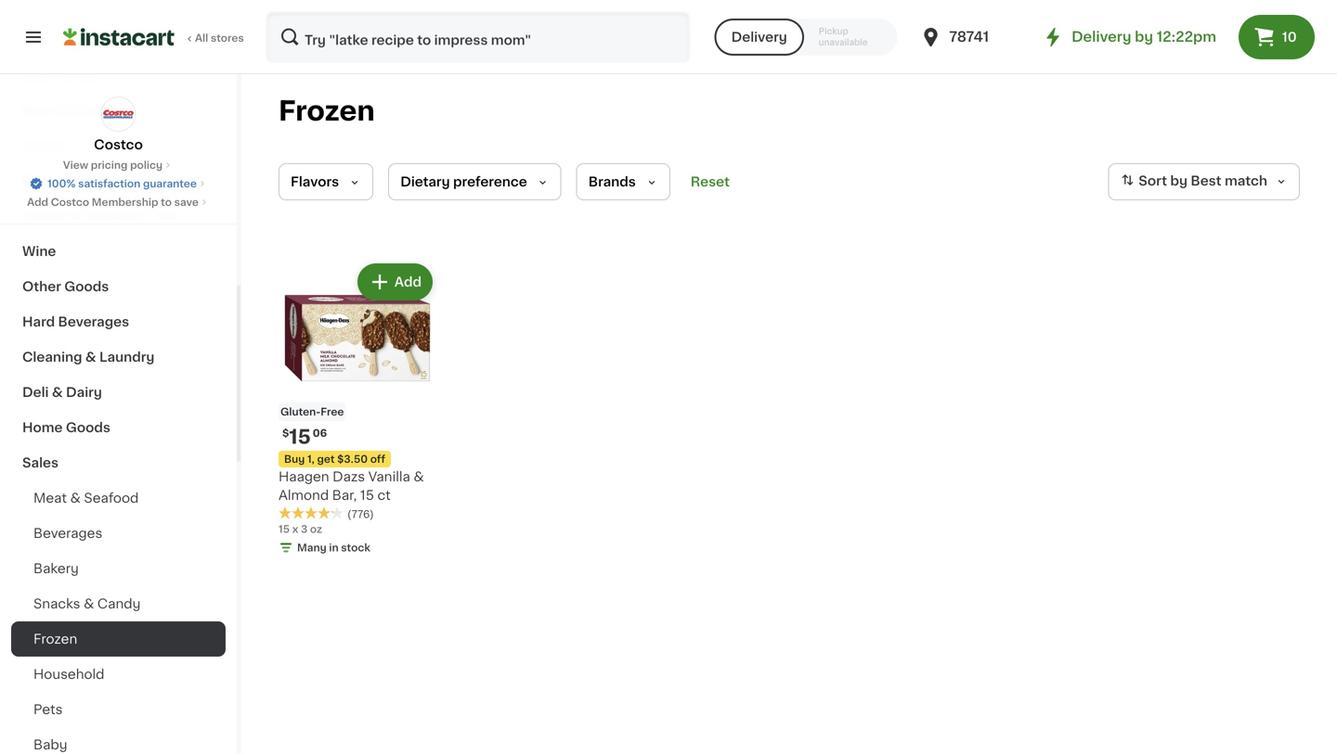 Task type: locate. For each thing, give the bounding box(es) containing it.
paper goods
[[22, 175, 109, 188]]

dietary preference
[[400, 175, 527, 188]]

15 left 06
[[289, 428, 311, 447]]

$ 15 06
[[282, 428, 327, 447]]

& up dairy
[[85, 351, 96, 364]]

1 horizontal spatial by
[[1170, 175, 1188, 188]]

dazs
[[333, 471, 365, 484]]

preference
[[453, 175, 527, 188]]

add
[[27, 197, 48, 208], [394, 276, 422, 289]]

& right meat
[[70, 492, 81, 505]]

0 vertical spatial by
[[1135, 30, 1153, 44]]

sales link
[[11, 446, 226, 481]]

beverages
[[58, 316, 129, 329], [33, 527, 102, 540]]

0 horizontal spatial add
[[27, 197, 48, 208]]

snacks & candy link
[[11, 587, 226, 622]]

15 inside haagen dazs vanilla & almond bar, 15 ct
[[360, 489, 374, 502]]

& for personal
[[70, 210, 81, 223]]

buy
[[284, 454, 305, 465]]

other goods
[[22, 280, 109, 293]]

in
[[329, 543, 339, 553]]

& right beer
[[57, 104, 68, 117]]

service type group
[[715, 19, 897, 56]]

Best match Sort by field
[[1108, 163, 1300, 201]]

delivery
[[1072, 30, 1131, 44], [731, 31, 787, 44]]

15 left ct
[[360, 489, 374, 502]]

0 vertical spatial goods
[[65, 175, 109, 188]]

cleaning & laundry link
[[11, 340, 226, 375]]

other goods link
[[11, 269, 226, 305]]

delivery inside button
[[731, 31, 787, 44]]

0 vertical spatial costco
[[94, 138, 143, 151]]

delivery for delivery
[[731, 31, 787, 44]]

goods up "hard beverages"
[[64, 280, 109, 293]]

satisfaction
[[78, 179, 140, 189]]

by for delivery
[[1135, 30, 1153, 44]]

add inside button
[[394, 276, 422, 289]]

0 horizontal spatial by
[[1135, 30, 1153, 44]]

off
[[370, 454, 385, 465]]

electronics
[[22, 69, 98, 82]]

100% satisfaction guarantee button
[[29, 173, 208, 191]]

view
[[63, 160, 88, 170]]

snacks
[[33, 598, 80, 611]]

& right health in the left of the page
[[70, 210, 81, 223]]

costco logo image
[[101, 97, 136, 132]]

by left 12:22pm
[[1135, 30, 1153, 44]]

frozen down snacks
[[33, 633, 77, 646]]

1 vertical spatial by
[[1170, 175, 1188, 188]]

add button
[[359, 266, 431, 299]]

& left candy
[[84, 598, 94, 611]]

hard beverages link
[[11, 305, 226, 340]]

add costco membership to save
[[27, 197, 199, 208]]

meat & seafood link
[[11, 481, 226, 516]]

snacks & candy
[[33, 598, 141, 611]]

delivery for delivery by 12:22pm
[[1072, 30, 1131, 44]]

delivery by 12:22pm
[[1072, 30, 1216, 44]]

flavors button
[[279, 163, 373, 201]]

by right sort
[[1170, 175, 1188, 188]]

by inside field
[[1170, 175, 1188, 188]]

1 vertical spatial frozen
[[33, 633, 77, 646]]

2 vertical spatial goods
[[66, 422, 110, 435]]

costco down 100%
[[51, 197, 89, 208]]

06
[[313, 428, 327, 439]]

0 horizontal spatial delivery
[[731, 31, 787, 44]]

10 button
[[1239, 15, 1315, 59]]

1 horizontal spatial delivery
[[1072, 30, 1131, 44]]

meat & seafood
[[33, 492, 139, 505]]

match
[[1225, 175, 1267, 188]]

by for sort
[[1170, 175, 1188, 188]]

save
[[174, 197, 199, 208]]

bar,
[[332, 489, 357, 502]]

cider
[[71, 104, 108, 117]]

costco up the view pricing policy link
[[94, 138, 143, 151]]

78741
[[949, 30, 989, 44]]

goods down dairy
[[66, 422, 110, 435]]

goods inside "link"
[[65, 175, 109, 188]]

baby link
[[11, 728, 226, 755]]

100%
[[47, 179, 76, 189]]

buy 1, get $3.50 off
[[284, 454, 385, 465]]

0 vertical spatial beverages
[[58, 316, 129, 329]]

almond
[[279, 489, 329, 502]]

goods
[[65, 175, 109, 188], [64, 280, 109, 293], [66, 422, 110, 435]]

electronics link
[[11, 58, 226, 93]]

add costco membership to save link
[[27, 195, 210, 210]]

candy
[[97, 598, 141, 611]]

delivery button
[[715, 19, 804, 56]]

personal
[[84, 210, 143, 223]]

goods down view
[[65, 175, 109, 188]]

sort
[[1139, 175, 1167, 188]]

&
[[57, 104, 68, 117], [70, 210, 81, 223], [85, 351, 96, 364], [52, 386, 63, 399], [413, 471, 424, 484], [70, 492, 81, 505], [84, 598, 94, 611]]

1 horizontal spatial add
[[394, 276, 422, 289]]

baby
[[33, 739, 67, 752]]

health & personal care
[[22, 210, 178, 223]]

0 horizontal spatial frozen
[[33, 633, 77, 646]]

0 vertical spatial frozen
[[279, 98, 375, 124]]

1 vertical spatial 15
[[360, 489, 374, 502]]

0 vertical spatial add
[[27, 197, 48, 208]]

& inside haagen dazs vanilla & almond bar, 15 ct
[[413, 471, 424, 484]]

product group
[[279, 260, 436, 559]]

frozen up 'flavors' "dropdown button"
[[279, 98, 375, 124]]

0 horizontal spatial costco
[[51, 197, 89, 208]]

15 left x
[[279, 525, 290, 535]]

None search field
[[266, 11, 690, 63]]

beverages up cleaning & laundry
[[58, 316, 129, 329]]

& right vanilla in the bottom left of the page
[[413, 471, 424, 484]]

& for laundry
[[85, 351, 96, 364]]

1 vertical spatial goods
[[64, 280, 109, 293]]

reset
[[691, 175, 730, 188]]

costco
[[94, 138, 143, 151], [51, 197, 89, 208]]

dairy
[[66, 386, 102, 399]]

liquor link
[[11, 128, 226, 163]]

& right deli
[[52, 386, 63, 399]]

paper goods link
[[11, 163, 226, 199]]

1,
[[307, 454, 315, 465]]

1 horizontal spatial frozen
[[279, 98, 375, 124]]

hard beverages
[[22, 316, 129, 329]]

beverages up bakery
[[33, 527, 102, 540]]

$3.50
[[337, 454, 368, 465]]

3
[[301, 525, 308, 535]]

sort by
[[1139, 175, 1188, 188]]

paper
[[22, 175, 62, 188]]

instacart logo image
[[63, 26, 175, 48]]

& for cider
[[57, 104, 68, 117]]

1 vertical spatial add
[[394, 276, 422, 289]]

1 horizontal spatial costco
[[94, 138, 143, 151]]

cleaning & laundry
[[22, 351, 155, 364]]

sales
[[22, 457, 59, 470]]



Task type: describe. For each thing, give the bounding box(es) containing it.
Search field
[[267, 13, 689, 61]]

0 vertical spatial 15
[[289, 428, 311, 447]]

& for dairy
[[52, 386, 63, 399]]

delivery by 12:22pm link
[[1042, 26, 1216, 48]]

1 vertical spatial beverages
[[33, 527, 102, 540]]

guarantee
[[143, 179, 197, 189]]

10
[[1282, 31, 1297, 44]]

liquor
[[22, 139, 65, 152]]

home
[[22, 422, 63, 435]]

hard
[[22, 316, 55, 329]]

get
[[317, 454, 335, 465]]

15 x 3 oz
[[279, 525, 322, 535]]

all
[[195, 33, 208, 43]]

pets link
[[11, 693, 226, 728]]

reset button
[[685, 163, 735, 201]]

cleaning
[[22, 351, 82, 364]]

1 vertical spatial costco
[[51, 197, 89, 208]]

health & personal care link
[[11, 199, 226, 234]]

78741 button
[[919, 11, 1031, 63]]

stores
[[211, 33, 244, 43]]

household link
[[11, 657, 226, 693]]

other
[[22, 280, 61, 293]]

add for add
[[394, 276, 422, 289]]

vanilla
[[368, 471, 410, 484]]

many in stock
[[297, 543, 370, 553]]

home goods
[[22, 422, 110, 435]]

dietary preference button
[[388, 163, 561, 201]]

frozen link
[[11, 622, 226, 657]]

haagen dazs vanilla & almond bar, 15 ct
[[279, 471, 424, 502]]

add for add costco membership to save
[[27, 197, 48, 208]]

100% satisfaction guarantee
[[47, 179, 197, 189]]

(776)
[[347, 510, 374, 520]]

x
[[292, 525, 298, 535]]

meat
[[33, 492, 67, 505]]

all stores
[[195, 33, 244, 43]]

& for candy
[[84, 598, 94, 611]]

costco link
[[94, 97, 143, 154]]

bakery link
[[11, 552, 226, 587]]

laundry
[[99, 351, 155, 364]]

free
[[321, 407, 344, 417]]

ct
[[377, 489, 391, 502]]

policy
[[130, 160, 163, 170]]

beverages link
[[11, 516, 226, 552]]

stock
[[341, 543, 370, 553]]

dietary
[[400, 175, 450, 188]]

many
[[297, 543, 327, 553]]

wine
[[22, 245, 56, 258]]

deli
[[22, 386, 49, 399]]

wine link
[[11, 234, 226, 269]]

pets
[[33, 704, 63, 717]]

care
[[146, 210, 178, 223]]

view pricing policy
[[63, 160, 163, 170]]

2 vertical spatial 15
[[279, 525, 290, 535]]

flavors
[[291, 175, 339, 188]]

bakery
[[33, 563, 79, 576]]

all stores link
[[63, 11, 245, 63]]

pricing
[[91, 160, 128, 170]]

goods for other goods
[[64, 280, 109, 293]]

beer
[[22, 104, 54, 117]]

deli & dairy link
[[11, 375, 226, 410]]

deli & dairy
[[22, 386, 102, 399]]

goods for home goods
[[66, 422, 110, 435]]

brands button
[[576, 163, 670, 201]]

to
[[161, 197, 172, 208]]

membership
[[92, 197, 158, 208]]

seafood
[[84, 492, 139, 505]]

haagen
[[279, 471, 329, 484]]

brands
[[588, 175, 636, 188]]

& for seafood
[[70, 492, 81, 505]]

best
[[1191, 175, 1221, 188]]

$
[[282, 428, 289, 439]]

household
[[33, 669, 104, 682]]

beer & cider
[[22, 104, 108, 117]]

goods for paper goods
[[65, 175, 109, 188]]

view pricing policy link
[[63, 158, 174, 173]]

gluten-
[[280, 407, 321, 417]]

health
[[22, 210, 67, 223]]



Task type: vqa. For each thing, say whether or not it's contained in the screenshot.
Free at the bottom of the page
yes



